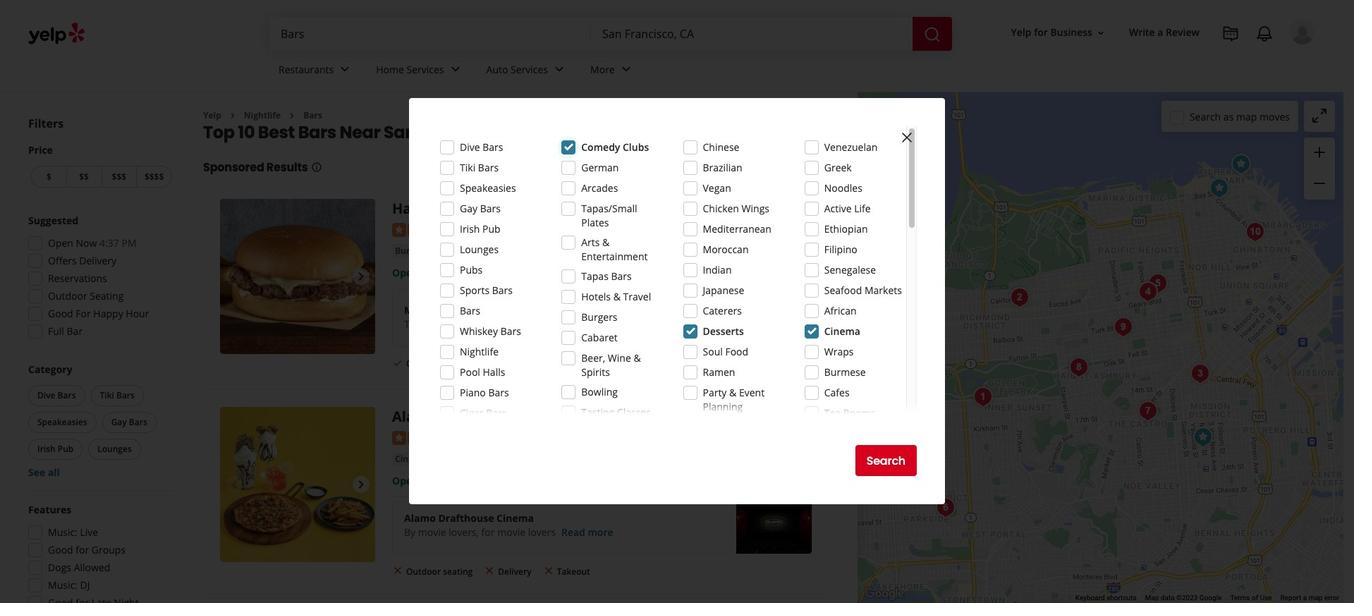 Task type: locate. For each thing, give the bounding box(es) containing it.
beer,
[[582, 351, 605, 365]]

0 vertical spatial good
[[48, 307, 73, 320]]

francisco,
[[420, 121, 507, 144]]

clubs
[[623, 140, 649, 154]]

1 vertical spatial open
[[392, 266, 419, 279]]

yelp for yelp for business
[[1011, 26, 1032, 39]]

1 music: from the top
[[48, 526, 77, 539]]

read
[[546, 317, 570, 331], [562, 525, 585, 539]]

0 horizontal spatial 24 chevron down v2 image
[[337, 61, 354, 78]]

pub down cafe
[[483, 222, 501, 236]]

0 vertical spatial more
[[573, 317, 598, 331]]

dive bars down category
[[37, 389, 76, 401]]

gay bars up 2.8
[[460, 202, 501, 215]]

1 vertical spatial a
[[1304, 594, 1307, 602]]

restaurants link
[[267, 51, 365, 92]]

None search field
[[270, 17, 955, 51]]

1 vertical spatial alamo
[[404, 511, 436, 525]]

community
[[825, 427, 878, 440]]

2.8 star rating image
[[392, 223, 468, 237]]

drafthouse down piano bars
[[441, 407, 521, 426]]

1 vertical spatial search
[[867, 453, 906, 469]]

1 vertical spatial yelp
[[203, 109, 221, 121]]

hour
[[126, 307, 149, 320]]

movie right by
[[418, 525, 446, 539]]

0 vertical spatial speakeasies
[[460, 181, 516, 195]]

zam zam image
[[1065, 353, 1093, 382]]

speakeasies inside search dialog
[[460, 181, 516, 195]]

open up offers
[[48, 236, 73, 250]]

for up dogs allowed
[[76, 543, 89, 557]]

pm for open now 4:37 pm
[[122, 236, 137, 250]]

0 horizontal spatial pm
[[122, 236, 137, 250]]

delivery down alamo drafthouse cinema by movie lovers, for movie lovers read more
[[498, 566, 532, 578]]

nightlife link
[[244, 109, 281, 121]]

16 chevron down v2 image
[[1096, 27, 1107, 39]]

16 close v2 image down lovers
[[543, 565, 554, 577]]

open for now
[[48, 236, 73, 250]]

venezuelan
[[825, 140, 878, 154]]

dive up cafe
[[460, 140, 480, 154]]

map right as
[[1237, 110, 1257, 123]]

see all
[[28, 466, 60, 479]]

1 horizontal spatial gay
[[460, 202, 478, 215]]

0 horizontal spatial burgers
[[395, 245, 428, 257]]

search left as
[[1190, 110, 1221, 123]]

whiskey bars
[[460, 325, 521, 338]]

16 chevron right v2 image right "yelp" link
[[227, 110, 238, 121]]

search image
[[924, 26, 941, 43]]

1 horizontal spatial nightlife
[[460, 345, 499, 358]]

1 horizontal spatial dive bars
[[460, 140, 503, 154]]

for for groups
[[76, 543, 89, 557]]

report a map error link
[[1281, 594, 1340, 602]]

nightlife right "top"
[[244, 109, 281, 121]]

for right lovers,
[[482, 525, 495, 539]]

lounges down "gay bars" button
[[98, 443, 132, 455]]

expand map image
[[1312, 107, 1329, 124]]

2 vertical spatial outdoor
[[406, 566, 441, 578]]

price group
[[28, 143, 175, 190]]

irish pub down cafe
[[460, 222, 501, 236]]

lounges button
[[88, 439, 141, 460]]

2 good from the top
[[48, 543, 73, 557]]

1 horizontal spatial gay bars
[[460, 202, 501, 215]]

drafthouse inside alamo drafthouse cinema by movie lovers, for movie lovers read more
[[438, 511, 494, 525]]

sort:
[[700, 128, 722, 141]]

next image
[[353, 268, 370, 285]]

alamo for alamo drafthouse cinema new mission
[[392, 407, 437, 426]]

search dialog
[[0, 0, 1355, 603]]

as
[[1224, 110, 1234, 123]]

for for business
[[1034, 26, 1048, 39]]

1 24 chevron down v2 image from the left
[[337, 61, 354, 78]]

pub
[[483, 222, 501, 236], [58, 443, 74, 455]]

& inside party & event planning
[[730, 386, 737, 399]]

0 horizontal spatial services
[[407, 63, 444, 76]]

1 vertical spatial speakeasies
[[37, 416, 87, 428]]

1 horizontal spatial services
[[511, 63, 548, 76]]

0 vertical spatial tiki
[[460, 161, 476, 174]]

tiki bars button
[[91, 385, 144, 406]]

tiki bars inside button
[[100, 389, 135, 401]]

a right write
[[1158, 26, 1164, 39]]

services for auto services
[[511, 63, 548, 76]]

for inside button
[[1034, 26, 1048, 39]]

cinema inside search dialog
[[825, 325, 861, 338]]

alamo inside alamo drafthouse cinema by movie lovers, for movie lovers read more
[[404, 511, 436, 525]]

0 vertical spatial open
[[48, 236, 73, 250]]

soul
[[703, 345, 723, 358]]

24 chevron down v2 image for more
[[618, 61, 635, 78]]

0 horizontal spatial irish pub
[[37, 443, 74, 455]]

write a review link
[[1124, 20, 1206, 45]]

0 horizontal spatial irish
[[37, 443, 55, 455]]

1 horizontal spatial lounges
[[460, 243, 499, 256]]

good for happy hour
[[48, 307, 149, 320]]

terms of use
[[1231, 594, 1272, 602]]

& up planning
[[730, 386, 737, 399]]

open
[[48, 236, 73, 250], [392, 266, 419, 279], [392, 474, 419, 487]]

burgers down '2.8 star rating' 'image'
[[395, 245, 428, 257]]

2 takeout from the top
[[557, 566, 590, 578]]

slideshow element for hard
[[220, 199, 375, 354]]

& for arts
[[603, 236, 610, 249]]

delivery down the open now 4:37 pm
[[79, 254, 116, 267]]

1 horizontal spatial pub
[[483, 222, 501, 236]]

dive bars inside dive bars button
[[37, 389, 76, 401]]

outdoor seating
[[48, 289, 124, 303]]

cinema down african
[[825, 325, 861, 338]]

for inside alamo drafthouse cinema by movie lovers, for movie lovers read more
[[482, 525, 495, 539]]

2 music: from the top
[[48, 579, 77, 592]]

1 takeout from the top
[[557, 358, 590, 370]]

1 vertical spatial gay
[[111, 416, 127, 428]]

1 slideshow element from the top
[[220, 199, 375, 354]]

japanese
[[703, 284, 745, 297]]

outdoor for alamo
[[406, 566, 441, 578]]

previous image
[[226, 268, 243, 285]]

cinema inside alamo drafthouse cinema by movie lovers, for movie lovers read more
[[497, 511, 534, 525]]

gay up 2.8
[[460, 202, 478, 215]]

24 chevron down v2 image inside the restaurants link
[[337, 61, 354, 78]]

good
[[48, 307, 73, 320], [48, 543, 73, 557]]

16 chevron right v2 image
[[227, 110, 238, 121], [287, 110, 298, 121]]

2 outdoor seating from the top
[[406, 566, 473, 578]]

delivery right 16 checkmark v2 image
[[498, 358, 532, 370]]

seating for drafthouse
[[443, 566, 473, 578]]

map for error
[[1309, 594, 1323, 602]]

alamo drafthouse cinema new mission image
[[220, 407, 375, 562], [1189, 423, 1217, 452]]

dahlia lounge image
[[1186, 360, 1215, 388]]

auto
[[486, 63, 508, 76]]

see all button
[[28, 466, 60, 479]]

gay down the tiki bars button
[[111, 416, 127, 428]]

1 horizontal spatial map
[[1309, 594, 1323, 602]]

outdoor right 16 close v2 icon
[[406, 566, 441, 578]]

0 horizontal spatial tiki
[[100, 389, 114, 401]]

0 vertical spatial seating
[[443, 358, 473, 370]]

0 vertical spatial for
[[1034, 26, 1048, 39]]

2 vertical spatial for
[[76, 543, 89, 557]]

1 vertical spatial dive bars
[[37, 389, 76, 401]]

alamo up the 3.5 star rating image
[[392, 407, 437, 426]]

arts & entertainment
[[582, 236, 648, 263]]

yelp left 10
[[203, 109, 221, 121]]

tiki down francisco,
[[460, 161, 476, 174]]

food
[[726, 345, 749, 358]]

irish pub up all
[[37, 443, 74, 455]]

happy
[[93, 307, 123, 320]]

more right lovers
[[588, 525, 613, 539]]

vegan
[[703, 181, 731, 195]]

the sage & drifter image
[[969, 383, 997, 411]]

0 vertical spatial pm
[[122, 236, 137, 250]]

zoom in image
[[1312, 144, 1329, 161]]

0 horizontal spatial yelp
[[203, 109, 221, 121]]

16 close v2 image for takeout
[[543, 565, 554, 577]]

cinema down the 3.5 star rating image
[[395, 453, 427, 465]]

read inside alamo drafthouse cinema by movie lovers, for movie lovers read more
[[562, 525, 585, 539]]

1 vertical spatial lounges
[[98, 443, 132, 455]]

irish up see all
[[37, 443, 55, 455]]

gay bars
[[460, 202, 501, 215], [111, 416, 147, 428]]

group
[[1305, 138, 1336, 200], [24, 214, 175, 343], [25, 363, 175, 480], [24, 503, 175, 603]]

more inside magic kicks off here try our new kids menu today! read more
[[573, 317, 598, 331]]

keyboard
[[1076, 594, 1105, 602]]

1 good from the top
[[48, 307, 73, 320]]

irish pub button
[[28, 439, 83, 460]]

piano bars
[[460, 386, 509, 399]]

irish up the american
[[460, 222, 480, 236]]

0 vertical spatial irish
[[460, 222, 480, 236]]

movie left lovers
[[498, 525, 526, 539]]

seafood markets
[[825, 284, 902, 297]]

report
[[1281, 594, 1302, 602]]

beer, wine & spirits
[[582, 351, 641, 379]]

0 horizontal spatial dive
[[37, 389, 55, 401]]

& left travel
[[614, 290, 621, 303]]

1 vertical spatial tiki bars
[[100, 389, 135, 401]]

dive down category
[[37, 389, 55, 401]]

2 16 close v2 image from the left
[[543, 565, 554, 577]]

1 vertical spatial dive
[[37, 389, 55, 401]]

groups
[[92, 543, 126, 557]]

a right report
[[1304, 594, 1307, 602]]

for left business on the right of page
[[1034, 26, 1048, 39]]

16 close v2 image down alamo drafthouse cinema by movie lovers, for movie lovers read more
[[484, 565, 495, 577]]

24 chevron down v2 image for home services
[[447, 61, 464, 78]]

1 horizontal spatial dive
[[460, 140, 480, 154]]

comedy
[[582, 140, 620, 154]]

& right arts
[[603, 236, 610, 249]]

1 horizontal spatial irish pub
[[460, 222, 501, 236]]

2 vertical spatial delivery
[[498, 566, 532, 578]]

map left error
[[1309, 594, 1323, 602]]

$$
[[79, 171, 89, 183]]

scarlet lounge image
[[1006, 284, 1034, 312]]

speakeasies up cafe
[[460, 181, 516, 195]]

search for search
[[867, 453, 906, 469]]

read right today!
[[546, 317, 570, 331]]

good for good for groups
[[48, 543, 73, 557]]

search down community
[[867, 453, 906, 469]]

music: down dogs
[[48, 579, 77, 592]]

outdoor seating right 16 close v2 icon
[[406, 566, 473, 578]]

keyboard shortcuts button
[[1076, 593, 1137, 603]]

1 vertical spatial outdoor
[[406, 358, 441, 370]]

lounges inside button
[[98, 443, 132, 455]]

wraps
[[825, 345, 854, 358]]

0 vertical spatial search
[[1190, 110, 1221, 123]]

0 horizontal spatial tiki bars
[[100, 389, 135, 401]]

burgers inside search dialog
[[582, 310, 618, 324]]

open down burgers button
[[392, 266, 419, 279]]

pm right 4:37
[[122, 236, 137, 250]]

2 horizontal spatial 24 chevron down v2 image
[[618, 61, 635, 78]]

speakeasies down dive bars button
[[37, 416, 87, 428]]

1 horizontal spatial pm
[[472, 266, 487, 279]]

1 16 close v2 image from the left
[[484, 565, 495, 577]]

desserts
[[703, 325, 744, 338]]

dive inside search dialog
[[460, 140, 480, 154]]

1 vertical spatial irish pub
[[37, 443, 74, 455]]

movie
[[418, 525, 446, 539], [498, 525, 526, 539]]

24 chevron down v2 image right the more
[[618, 61, 635, 78]]

2 slideshow element from the top
[[220, 407, 375, 562]]

good up full
[[48, 307, 73, 320]]

0 horizontal spatial a
[[1158, 26, 1164, 39]]

burgers up cabaret
[[582, 310, 618, 324]]

pub up all
[[58, 443, 74, 455]]

1 vertical spatial tiki
[[100, 389, 114, 401]]

16 chevron right v2 image for nightlife
[[227, 110, 238, 121]]

tea rooms
[[825, 406, 876, 420]]

lounges down 2.8
[[460, 243, 499, 256]]

alamo
[[392, 407, 437, 426], [404, 511, 436, 525]]

terms
[[1231, 594, 1251, 602]]

good for groups
[[48, 543, 126, 557]]

1 vertical spatial good
[[48, 543, 73, 557]]

moves
[[1260, 110, 1290, 123]]

for
[[1034, 26, 1048, 39], [482, 525, 495, 539], [76, 543, 89, 557]]

read right lovers
[[562, 525, 585, 539]]

allowed
[[74, 561, 110, 574]]

16 chevron right v2 image left bars link
[[287, 110, 298, 121]]

3 24 chevron down v2 image from the left
[[618, 61, 635, 78]]

24 chevron down v2 image inside home services link
[[447, 61, 464, 78]]

24 chevron down v2 image
[[337, 61, 354, 78], [447, 61, 464, 78], [618, 61, 635, 78]]

1 horizontal spatial alamo drafthouse cinema new mission image
[[1189, 423, 1217, 452]]

close image
[[899, 129, 916, 146]]

services right home
[[407, 63, 444, 76]]

tiki bars up "gay bars" button
[[100, 389, 135, 401]]

nightlife down whiskey
[[460, 345, 499, 358]]

0 vertical spatial read
[[546, 317, 570, 331]]

0 vertical spatial gay bars
[[460, 202, 501, 215]]

0 horizontal spatial search
[[867, 453, 906, 469]]

2 24 chevron down v2 image from the left
[[447, 61, 464, 78]]

0 vertical spatial drafthouse
[[441, 407, 521, 426]]

0 vertical spatial burgers
[[395, 245, 428, 257]]

music: down features
[[48, 526, 77, 539]]

irish
[[460, 222, 480, 236], [37, 443, 55, 455]]

cinema up lovers
[[497, 511, 534, 525]]

write a review
[[1129, 26, 1200, 39]]

full
[[48, 325, 64, 338]]

last call bar image
[[1134, 397, 1162, 425]]

dogs
[[48, 561, 71, 574]]

nightlife
[[244, 109, 281, 121], [460, 345, 499, 358]]

1 16 chevron right v2 image from the left
[[227, 110, 238, 121]]

dive bars up cafe
[[460, 140, 503, 154]]

0 vertical spatial yelp
[[1011, 26, 1032, 39]]

16 chevron right v2 image for bars
[[287, 110, 298, 121]]

drafthouse for alamo drafthouse cinema new mission
[[441, 407, 521, 426]]

1 vertical spatial music:
[[48, 579, 77, 592]]

search inside search button
[[867, 453, 906, 469]]

good up dogs
[[48, 543, 73, 557]]

outdoor down reservations at the left top
[[48, 289, 87, 303]]

outdoor seating for drafthouse
[[406, 566, 473, 578]]

yelp left business on the right of page
[[1011, 26, 1032, 39]]

24 chevron down v2 image inside more link
[[618, 61, 635, 78]]

tiki up "gay bars" button
[[100, 389, 114, 401]]

0 vertical spatial a
[[1158, 26, 1164, 39]]

2 movie from the left
[[498, 525, 526, 539]]

seating down lovers,
[[443, 566, 473, 578]]

home services link
[[365, 51, 475, 92]]

1 vertical spatial seating
[[443, 566, 473, 578]]

lost and found image
[[932, 494, 960, 522]]

& inside "beer, wine & spirits"
[[634, 351, 641, 365]]

1 horizontal spatial burgers
[[582, 310, 618, 324]]

senegalese
[[825, 263, 876, 277]]

24 chevron down v2 image left auto
[[447, 61, 464, 78]]

outdoor seating down new
[[406, 358, 473, 370]]

0 horizontal spatial pub
[[58, 443, 74, 455]]

open for until
[[392, 266, 419, 279]]

tiki bars down francisco,
[[460, 161, 499, 174]]

dj
[[80, 579, 90, 592]]

1 horizontal spatial yelp
[[1011, 26, 1032, 39]]

1 horizontal spatial for
[[482, 525, 495, 539]]

seating left 16 checkmark v2 image
[[443, 358, 473, 370]]

terms of use link
[[1231, 594, 1272, 602]]

open until 10:00 pm
[[392, 266, 487, 279]]

1 horizontal spatial 16 close v2 image
[[543, 565, 554, 577]]

1 vertical spatial read
[[562, 525, 585, 539]]

0 horizontal spatial speakeasies
[[37, 416, 87, 428]]

0 horizontal spatial 16 close v2 image
[[484, 565, 495, 577]]

outdoor right 16 checkmark v2 icon
[[406, 358, 441, 370]]

$$$$ button
[[136, 166, 172, 188]]

services left 24 chevron down v2 image
[[511, 63, 548, 76]]

1 horizontal spatial 24 chevron down v2 image
[[447, 61, 464, 78]]

alamo drafthouse cinema by movie lovers, for movie lovers read more
[[404, 511, 613, 539]]

cocktail bars link
[[543, 244, 604, 258]]

2 services from the left
[[511, 63, 548, 76]]

2 seating from the top
[[443, 566, 473, 578]]

service/non-
[[825, 441, 884, 454]]

& right the wine
[[634, 351, 641, 365]]

hard rock cafe link
[[392, 199, 500, 218]]

2 horizontal spatial for
[[1034, 26, 1048, 39]]

1 vertical spatial pm
[[472, 266, 487, 279]]

0 vertical spatial irish pub
[[460, 222, 501, 236]]

1 outdoor seating from the top
[[406, 358, 473, 370]]

&
[[603, 236, 610, 249], [614, 290, 621, 303], [634, 351, 641, 365], [730, 386, 737, 399]]

read inside magic kicks off here try our new kids menu today! read more
[[546, 317, 570, 331]]

keyboard shortcuts
[[1076, 594, 1137, 602]]

0 vertical spatial map
[[1237, 110, 1257, 123]]

more up cabaret
[[573, 317, 598, 331]]

more inside alamo drafthouse cinema by movie lovers, for movie lovers read more
[[588, 525, 613, 539]]

projects image
[[1223, 25, 1240, 42]]

0 vertical spatial outdoor seating
[[406, 358, 473, 370]]

0 horizontal spatial for
[[76, 543, 89, 557]]

0 vertical spatial dive
[[460, 140, 480, 154]]

1 services from the left
[[407, 63, 444, 76]]

dive
[[460, 140, 480, 154], [37, 389, 55, 401]]

pm up 'sports'
[[472, 266, 487, 279]]

delivery for alamo
[[498, 566, 532, 578]]

cabaret
[[582, 331, 618, 344]]

0 vertical spatial music:
[[48, 526, 77, 539]]

african
[[825, 304, 857, 317]]

pool halls
[[460, 365, 505, 379]]

1 horizontal spatial search
[[1190, 110, 1221, 123]]

drafthouse up lovers,
[[438, 511, 494, 525]]

0 vertical spatial tiki bars
[[460, 161, 499, 174]]

irish pub inside search dialog
[[460, 222, 501, 236]]

reviews)
[[515, 222, 553, 235]]

0 horizontal spatial lounges
[[98, 443, 132, 455]]

1 horizontal spatial irish
[[460, 222, 480, 236]]

alamo up by
[[404, 511, 436, 525]]

0 vertical spatial pub
[[483, 222, 501, 236]]

tea
[[825, 406, 841, 420]]

0 horizontal spatial nightlife
[[244, 109, 281, 121]]

1 vertical spatial burgers
[[582, 310, 618, 324]]

0 horizontal spatial dive bars
[[37, 389, 76, 401]]

0 horizontal spatial 16 chevron right v2 image
[[227, 110, 238, 121]]

0 horizontal spatial map
[[1237, 110, 1257, 123]]

burgers
[[395, 245, 428, 257], [582, 310, 618, 324]]

delivery for hard
[[498, 358, 532, 370]]

pm
[[122, 236, 137, 250], [472, 266, 487, 279]]

1 horizontal spatial tiki bars
[[460, 161, 499, 174]]

burgers inside button
[[395, 245, 428, 257]]

16 close v2 image
[[484, 565, 495, 577], [543, 565, 554, 577]]

1 vertical spatial for
[[482, 525, 495, 539]]

american (traditional) link
[[436, 244, 537, 258]]

hard rock cafe image
[[220, 199, 375, 354]]

0 vertical spatial gay
[[460, 202, 478, 215]]

1 vertical spatial nightlife
[[460, 345, 499, 358]]

google image
[[861, 585, 908, 603]]

gay inside button
[[111, 416, 127, 428]]

a for write
[[1158, 26, 1164, 39]]

1 seating from the top
[[443, 358, 473, 370]]

24 chevron down v2 image right restaurants
[[337, 61, 354, 78]]

1 vertical spatial pub
[[58, 443, 74, 455]]

tiki bars inside search dialog
[[460, 161, 499, 174]]

2 16 chevron right v2 image from the left
[[287, 110, 298, 121]]

offers delivery
[[48, 254, 116, 267]]

open down cinema button on the bottom
[[392, 474, 419, 487]]

music: for music: dj
[[48, 579, 77, 592]]

& inside arts & entertainment
[[603, 236, 610, 249]]

yelp link
[[203, 109, 221, 121]]

yelp inside yelp for business button
[[1011, 26, 1032, 39]]

bars link
[[304, 109, 322, 121]]

yelp
[[1011, 26, 1032, 39], [203, 109, 221, 121]]

1 vertical spatial more
[[588, 525, 613, 539]]

pub inside irish pub button
[[58, 443, 74, 455]]

1 vertical spatial delivery
[[498, 358, 532, 370]]

1 vertical spatial gay bars
[[111, 416, 147, 428]]

gay bars inside search dialog
[[460, 202, 501, 215]]

1 horizontal spatial a
[[1304, 594, 1307, 602]]

0 vertical spatial dive bars
[[460, 140, 503, 154]]

gay bars down the tiki bars button
[[111, 416, 147, 428]]

& for party
[[730, 386, 737, 399]]

24 chevron down v2 image
[[551, 61, 568, 78]]

outdoor
[[48, 289, 87, 303], [406, 358, 441, 370], [406, 566, 441, 578]]

slideshow element
[[220, 199, 375, 354], [220, 407, 375, 562]]

cocktail bars button
[[543, 244, 604, 258]]



Task type: vqa. For each thing, say whether or not it's contained in the screenshot.
first the Slideshow element from the bottom
yes



Task type: describe. For each thing, give the bounding box(es) containing it.
chicken wings
[[703, 202, 770, 215]]

16 checkmark v2 image
[[484, 357, 495, 369]]

16 checkmark v2 image
[[392, 357, 404, 369]]

cafes
[[825, 386, 850, 399]]

16 info v2 image
[[311, 162, 322, 173]]

tasting
[[582, 406, 615, 419]]

notifications image
[[1257, 25, 1273, 42]]

bars inside button
[[582, 245, 601, 257]]

event
[[739, 386, 765, 399]]

group containing suggested
[[24, 214, 175, 343]]

$ button
[[31, 166, 66, 188]]

0 vertical spatial delivery
[[79, 254, 116, 267]]

home
[[376, 63, 404, 76]]

search for search as map moves
[[1190, 110, 1221, 123]]

zoom out image
[[1312, 175, 1329, 192]]

cinema link
[[392, 452, 430, 466]]

map for moves
[[1237, 110, 1257, 123]]

sports
[[460, 284, 490, 297]]

dogs allowed
[[48, 561, 110, 574]]

speakeasies inside button
[[37, 416, 87, 428]]

drafthouse for alamo drafthouse cinema by movie lovers, for movie lovers read more
[[438, 511, 494, 525]]

sponsored results
[[203, 160, 308, 176]]

caterers
[[703, 304, 742, 317]]

24 chevron down v2 image for restaurants
[[337, 61, 354, 78]]

map data ©2023 google
[[1145, 594, 1222, 602]]

nightlife inside search dialog
[[460, 345, 499, 358]]

alamo drafthouse cinema new mission link
[[392, 407, 671, 426]]

magic kicks off here try our new kids menu today! read more
[[404, 303, 598, 331]]

irish inside search dialog
[[460, 222, 480, 236]]

pub inside search dialog
[[483, 222, 501, 236]]

entertainment
[[582, 250, 648, 263]]

©2023
[[1177, 594, 1198, 602]]

$
[[47, 171, 51, 183]]

group containing category
[[25, 363, 175, 480]]

the social study image
[[1134, 278, 1162, 306]]

mission
[[617, 407, 671, 426]]

full bar
[[48, 325, 83, 338]]

plates
[[582, 216, 609, 229]]

cinema inside button
[[395, 453, 427, 465]]

1 movie from the left
[[418, 525, 446, 539]]

services for home services
[[407, 63, 444, 76]]

new
[[581, 407, 613, 426]]

16 close v2 image
[[392, 565, 404, 577]]

$$$ button
[[101, 166, 136, 188]]

sports bars
[[460, 284, 513, 297]]

features
[[28, 503, 71, 516]]

& for hotels
[[614, 290, 621, 303]]

seating
[[90, 289, 124, 303]]

2 vertical spatial open
[[392, 474, 419, 487]]

noodles
[[825, 181, 863, 195]]

offers
[[48, 254, 77, 267]]

fisherman's wharf
[[609, 245, 696, 258]]

mini bar sf image
[[1109, 313, 1138, 341]]

review
[[1166, 26, 1200, 39]]

filipino
[[825, 243, 858, 256]]

$$$$
[[145, 171, 164, 183]]

$$$
[[112, 171, 126, 183]]

lovers
[[528, 525, 556, 539]]

user actions element
[[1000, 18, 1336, 104]]

restaurants
[[279, 63, 334, 76]]

alamo drafthouse cinema new mission
[[392, 407, 671, 426]]

2.8
[[474, 222, 488, 235]]

previous image
[[226, 476, 243, 493]]

tiki inside button
[[100, 389, 114, 401]]

lounges inside search dialog
[[460, 243, 499, 256]]

american (traditional)
[[439, 245, 534, 257]]

outdoor for hard
[[406, 358, 441, 370]]

tapas bars
[[582, 270, 632, 283]]

see
[[28, 466, 45, 479]]

data
[[1161, 594, 1175, 602]]

irish inside irish pub button
[[37, 443, 55, 455]]

american
[[439, 245, 480, 257]]

burgers button
[[392, 244, 431, 258]]

16 close v2 image for delivery
[[484, 565, 495, 577]]

gay inside search dialog
[[460, 202, 478, 215]]

yelp for "yelp" link
[[203, 109, 221, 121]]

active
[[825, 202, 852, 215]]

10:00
[[444, 266, 470, 279]]

ethiopian
[[825, 222, 868, 236]]

ramen
[[703, 365, 735, 379]]

gay bars inside button
[[111, 416, 147, 428]]

outdoor seating for rock
[[406, 358, 473, 370]]

auto services link
[[475, 51, 579, 92]]

good for good for happy hour
[[48, 307, 73, 320]]

alamo for alamo drafthouse cinema by movie lovers, for movie lovers read more
[[404, 511, 436, 525]]

halls
[[483, 365, 505, 379]]

more
[[591, 63, 615, 76]]

yelp for business button
[[1006, 20, 1113, 45]]

irish pub inside button
[[37, 443, 74, 455]]

cafe
[[468, 199, 500, 218]]

music: for music: live
[[48, 526, 77, 539]]

party
[[703, 386, 727, 399]]

here
[[480, 303, 504, 317]]

piano
[[460, 386, 486, 399]]

kennedy's indian curry house & irish pub image
[[1205, 174, 1234, 202]]

cocktail
[[546, 245, 580, 257]]

cinema left new
[[524, 407, 578, 426]]

a for report
[[1304, 594, 1307, 602]]

3.5 star rating image
[[392, 431, 468, 445]]

burgers link
[[392, 244, 431, 258]]

write
[[1129, 26, 1155, 39]]

rooms
[[844, 406, 876, 420]]

kids
[[462, 317, 480, 331]]

active life
[[825, 202, 871, 215]]

dive inside button
[[37, 389, 55, 401]]

map
[[1145, 594, 1159, 602]]

try
[[404, 317, 419, 331]]

tiki inside search dialog
[[460, 161, 476, 174]]

2.8 (1.1k reviews)
[[474, 222, 553, 235]]

mediterranean
[[703, 222, 772, 236]]

new
[[440, 317, 459, 331]]

lion's den bar and lounge image
[[1241, 218, 1270, 246]]

business categories element
[[267, 51, 1316, 92]]

by
[[404, 525, 416, 539]]

open now 4:37 pm
[[48, 236, 137, 250]]

moroccan
[[703, 243, 749, 256]]

kicks
[[436, 303, 461, 317]]

arts
[[582, 236, 600, 249]]

0 vertical spatial outdoor
[[48, 289, 87, 303]]

top 10 best bars near san francisco, california
[[203, 121, 594, 144]]

tasting classes
[[582, 406, 651, 419]]

cocktail bars
[[546, 245, 601, 257]]

suggested
[[28, 214, 78, 227]]

seating for rock
[[443, 358, 473, 370]]

american (traditional) button
[[436, 244, 537, 258]]

community service/non- profit
[[825, 427, 884, 468]]

category
[[28, 363, 72, 376]]

soul food
[[703, 345, 749, 358]]

spirits
[[582, 365, 610, 379]]

hard rock cafe image
[[1227, 150, 1255, 178]]

group containing features
[[24, 503, 175, 603]]

pm for open until 10:00 pm
[[472, 266, 487, 279]]

slideshow element for alamo
[[220, 407, 375, 562]]

map region
[[791, 0, 1355, 603]]

0 horizontal spatial alamo drafthouse cinema new mission image
[[220, 407, 375, 562]]

fermentation lab image
[[1144, 270, 1172, 298]]

dive bars inside search dialog
[[460, 140, 503, 154]]

0 vertical spatial nightlife
[[244, 109, 281, 121]]

cinema button
[[392, 452, 430, 466]]

next image
[[353, 476, 370, 493]]

off
[[464, 303, 478, 317]]

cigar bars
[[460, 406, 507, 420]]

sponsored
[[203, 160, 264, 176]]

hard
[[392, 199, 427, 218]]



